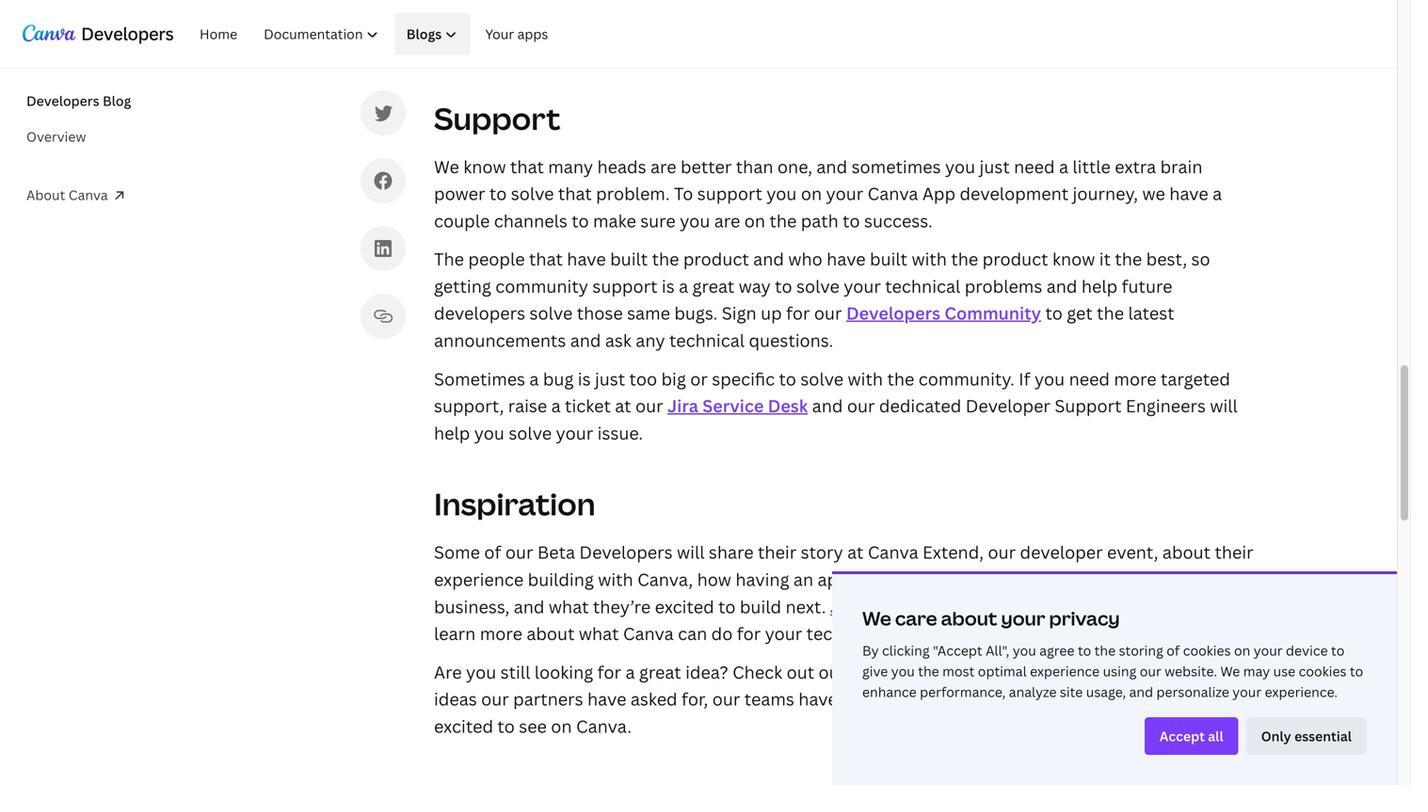 Task type: describe. For each thing, give the bounding box(es) containing it.
we inside by clicking "accept all", you agree to the storing of cookies on your device to give you the most optimal experience using our website. we may use cookies to enhance performance, analyze site usage, and personalize your experience.
[[1221, 663, 1241, 681]]

community
[[945, 302, 1042, 325]]

for,
[[682, 688, 709, 711]]

the inside 'we know that many heads are better than one, and sometimes you just need a little extra brain power to solve that problem. to support you on your canva app development journey, we have a couple channels to make sure you are on the path to success.'
[[770, 209, 797, 232]]

questions.
[[749, 329, 834, 352]]

success.
[[865, 209, 933, 232]]

some
[[434, 541, 480, 564]]

support,
[[434, 395, 504, 418]]

personalize
[[1157, 683, 1230, 701]]

your down marketplace
[[1002, 606, 1046, 632]]

these
[[1128, 661, 1176, 684]]

june
[[974, 596, 1014, 619]]

how
[[698, 568, 732, 592]]

helped
[[1103, 568, 1160, 592]]

community
[[496, 275, 589, 298]]

our inside sometimes a bug is just too big or specific to solve with the community. if you need more targeted support, raise a ticket at our
[[636, 395, 664, 418]]

couple
[[434, 209, 490, 232]]

to inside sometimes a bug is just too big or specific to solve with the community. if you need more targeted support, raise a ticket at our
[[779, 368, 797, 391]]

your up may
[[1254, 642, 1283, 660]]

1 horizontal spatial about
[[941, 606, 998, 632]]

your inside 'on june 20th to catch their talk and learn more about what canva can do for your tech.'
[[765, 623, 803, 646]]

have up canva.
[[588, 688, 627, 711]]

about inside 'on june 20th to catch their talk and learn more about what canva can do for your tech.'
[[527, 623, 575, 646]]

or
[[691, 368, 708, 391]]

for inside for some inspiration. these are app ideas our partners have asked for, our teams have dreamt up, and some of the latest tech we're excited to see on canva.
[[955, 661, 979, 684]]

we're
[[1162, 688, 1206, 711]]

experience inside some of our beta developers will share their story at canva extend, our developer event, about their experience building with canva, how having an app on the canva marketplace has helped their business, and what they're excited to build next.
[[434, 568, 524, 592]]

up,
[[906, 688, 931, 711]]

accept all
[[1160, 728, 1224, 745]]

and inside 'on june 20th to catch their talk and learn more about what canva can do for your tech.'
[[1209, 596, 1240, 619]]

online
[[893, 596, 945, 619]]

have inside 'we know that many heads are better than one, and sometimes you just need a little extra brain power to solve that problem. to support you on your canva app development journey, we have a couple channels to make sure you are on the path to success.'
[[1170, 182, 1209, 205]]

canva up join us online
[[868, 541, 919, 564]]

you up app
[[946, 155, 976, 178]]

our left beta at left bottom
[[506, 541, 534, 564]]

to inside 'on june 20th to catch their talk and learn more about what canva can do for your tech.'
[[1061, 596, 1079, 619]]

sometimes
[[434, 368, 526, 391]]

all
[[1209, 728, 1224, 745]]

you right all",
[[1013, 642, 1037, 660]]

with for solve
[[848, 368, 884, 391]]

ticket
[[565, 395, 611, 418]]

storing
[[1119, 642, 1164, 660]]

tech
[[1121, 688, 1158, 711]]

website.
[[1165, 663, 1218, 681]]

more inside 'on june 20th to catch their talk and learn more about what canva can do for your tech.'
[[480, 623, 523, 646]]

a right we
[[1213, 182, 1223, 205]]

trello board link
[[851, 661, 951, 684]]

to right power
[[490, 182, 507, 205]]

solve inside and our dedicated developer support engineers will help you solve your issue.
[[509, 422, 552, 445]]

dedicated
[[880, 395, 962, 418]]

about canva
[[26, 186, 108, 204]]

20th
[[1019, 596, 1057, 619]]

our up marketplace
[[988, 541, 1016, 564]]

using
[[1104, 663, 1137, 681]]

join
[[831, 596, 866, 619]]

to right path
[[843, 209, 860, 232]]

performance,
[[920, 683, 1006, 701]]

talk
[[1175, 596, 1205, 619]]

a left bug on the top of the page
[[530, 368, 539, 391]]

have right the who
[[827, 248, 866, 271]]

problems
[[965, 275, 1043, 298]]

on inside by clicking "accept all", you agree to the storing of cookies on your device to give you the most optimal experience using our website. we may use cookies to enhance performance, analyze site usage, and personalize your experience.
[[1235, 642, 1251, 660]]

for some inspiration. these are app ideas our partners have asked for, our teams have dreamt up, and some of the latest tech we're excited to see on canva.
[[434, 661, 1242, 738]]

better
[[681, 155, 732, 178]]

a up asked
[[626, 661, 635, 684]]

app
[[923, 182, 956, 205]]

app inside for some inspiration. these are app ideas our partners have asked for, our teams have dreamt up, and some of the latest tech we're excited to see on canva.
[[1210, 661, 1242, 684]]

to right device
[[1332, 642, 1345, 660]]

the up problems
[[952, 248, 979, 271]]

have down make
[[567, 248, 606, 271]]

canva up online
[[910, 568, 961, 592]]

are
[[434, 661, 462, 684]]

what inside 'on june 20th to catch their talk and learn more about what canva can do for your tech.'
[[579, 623, 619, 646]]

the down sure
[[652, 248, 680, 271]]

blog
[[103, 92, 131, 110]]

it
[[1100, 248, 1111, 271]]

documentation
[[264, 25, 363, 43]]

the people that have built the product and who have built with the product know it the best, so getting community support is a great way to solve your technical problems and help future developers solve those same bugs. sign up for our
[[434, 248, 1211, 325]]

on june 20th to catch their talk and learn more about what canva can do for your tech.
[[434, 596, 1240, 646]]

community.
[[919, 368, 1015, 391]]

path
[[801, 209, 839, 232]]

the up using
[[1095, 642, 1116, 660]]

teams
[[745, 688, 795, 711]]

by clicking "accept all", you agree to the storing of cookies on your device to give you the most optimal experience using our website. we may use cookies to enhance performance, analyze site usage, and personalize your experience.
[[863, 642, 1364, 701]]

our right for, at bottom
[[713, 688, 741, 711]]

little
[[1073, 155, 1111, 178]]

and inside some of our beta developers will share their story at canva extend, our developer event, about their experience building with canva, how having an app on the canva marketplace has helped their business, and what they're excited to build next.
[[514, 596, 545, 619]]

journey,
[[1073, 182, 1139, 205]]

1 built from the left
[[610, 248, 648, 271]]

the
[[434, 248, 464, 271]]

1 horizontal spatial cookies
[[1299, 663, 1347, 681]]

canva developers logo image
[[23, 24, 173, 44]]

that for have
[[529, 248, 563, 271]]

excited inside some of our beta developers will share their story at canva extend, our developer event, about their experience building with canva, how having an app on the canva marketplace has helped their business, and what they're excited to build next.
[[655, 596, 715, 619]]

need inside 'we know that many heads are better than one, and sometimes you just need a little extra brain power to solve that problem. to support you on your canva app development journey, we have a couple channels to make sure you are on the path to success.'
[[1015, 155, 1055, 178]]

their inside 'on june 20th to catch their talk and learn more about what canva can do for your tech.'
[[1132, 596, 1171, 619]]

share
[[709, 541, 754, 564]]

your inside the people that have built the product and who have built with the product know it the best, so getting community support is a great way to solve your technical problems and help future developers solve those same bugs. sign up for our
[[844, 275, 881, 298]]

more inside sometimes a bug is just too big or specific to solve with the community. if you need more targeted support, raise a ticket at our
[[1115, 368, 1157, 391]]

tech.
[[807, 623, 848, 646]]

our down still
[[481, 688, 509, 711]]

asked
[[631, 688, 678, 711]]

at inside sometimes a bug is just too big or specific to solve with the community. if you need more targeted support, raise a ticket at our
[[615, 395, 632, 418]]

2 built from the left
[[870, 248, 908, 271]]

is inside sometimes a bug is just too big or specific to solve with the community. if you need more targeted support, raise a ticket at our
[[578, 368, 591, 391]]

and our dedicated developer support engineers will help you solve your issue.
[[434, 395, 1238, 445]]

0 vertical spatial are
[[651, 155, 677, 178]]

are you still looking for a great idea? check out our trello board
[[434, 661, 951, 684]]

give
[[863, 663, 889, 681]]

your apps link
[[474, 13, 560, 55]]

what inside some of our beta developers will share their story at canva extend, our developer event, about their experience building with canva, how having an app on the canva marketplace has helped their business, and what they're excited to build next.
[[549, 596, 589, 619]]

canva right about
[[69, 186, 108, 204]]

the inside some of our beta developers will share their story at canva extend, our developer event, about their experience building with canva, how having an app on the canva marketplace has helped their business, and what they're excited to build next.
[[879, 568, 906, 592]]

we for we care about your privacy
[[863, 606, 892, 632]]

a down bug on the top of the page
[[552, 395, 561, 418]]

1 horizontal spatial are
[[715, 209, 741, 232]]

business,
[[434, 596, 510, 619]]

0 vertical spatial cookies
[[1184, 642, 1232, 660]]

the left most
[[919, 663, 940, 681]]

to inside some of our beta developers will share their story at canva extend, our developer event, about their experience building with canva, how having an app on the canva marketplace has helped their business, and what they're excited to build next.
[[719, 596, 736, 619]]

clicking
[[883, 642, 930, 660]]

of inside by clicking "accept all", you agree to the storing of cookies on your device to give you the most optimal experience using our website. we may use cookies to enhance performance, analyze site usage, and personalize your experience.
[[1167, 642, 1180, 660]]

about inside some of our beta developers will share their story at canva extend, our developer event, about their experience building with canva, how having an app on the canva marketplace has helped their business, and what they're excited to build next.
[[1163, 541, 1211, 564]]

1 product from the left
[[684, 248, 750, 271]]

sometimes
[[852, 155, 941, 178]]

excited inside for some inspiration. these are app ideas our partners have asked for, our teams have dreamt up, and some of the latest tech we're excited to see on canva.
[[434, 715, 494, 738]]

will inside and our dedicated developer support engineers will help you solve your issue.
[[1211, 395, 1238, 418]]

we care about your privacy
[[863, 606, 1121, 632]]

the right it
[[1116, 248, 1143, 271]]

jira
[[668, 395, 699, 418]]

people
[[468, 248, 525, 271]]

on inside 'on june 20th to catch their talk and learn more about what canva can do for your tech.'
[[949, 596, 970, 619]]

on inside some of our beta developers will share their story at canva extend, our developer event, about their experience building with canva, how having an app on the canva marketplace has helped their business, and what they're excited to build next.
[[853, 568, 874, 592]]

latest inside for some inspiration. these are app ideas our partners have asked for, our teams have dreamt up, and some of the latest tech we're excited to see on canva.
[[1071, 688, 1117, 711]]

build
[[740, 596, 782, 619]]

on up path
[[801, 182, 822, 205]]

up
[[761, 302, 782, 325]]

your inside 'we know that many heads are better than one, and sometimes you just need a little extra brain power to solve that problem. to support you on your canva app development journey, we have a couple channels to make sure you are on the path to success.'
[[827, 182, 864, 205]]

the inside for some inspiration. these are app ideas our partners have asked for, our teams have dreamt up, and some of the latest tech we're excited to see on canva.
[[1040, 688, 1067, 711]]

developers community link
[[847, 302, 1042, 325]]

technical inside the people that have built the product and who have built with the product know it the best, so getting community support is a great way to solve your technical problems and help future developers solve those same bugs. sign up for our
[[886, 275, 961, 298]]

blogs button
[[395, 13, 470, 55]]

can
[[678, 623, 708, 646]]

extend,
[[923, 541, 984, 564]]

canva,
[[638, 568, 693, 592]]

some of our beta developers will share their story at canva extend, our developer event, about their experience building with canva, how having an app on the canva marketplace has helped their business, and what they're excited to build next.
[[434, 541, 1254, 619]]

your down may
[[1233, 683, 1262, 701]]

engineers
[[1126, 395, 1206, 418]]

and up get
[[1047, 275, 1078, 298]]

and inside to get the latest announcements and ask any technical questions.
[[570, 329, 601, 352]]

a left little
[[1060, 155, 1069, 178]]

help inside the people that have built the product and who have built with the product know it the best, so getting community support is a great way to solve your technical problems and help future developers solve those same bugs. sign up for our
[[1082, 275, 1118, 298]]

our inside and our dedicated developer support engineers will help you solve your issue.
[[848, 395, 875, 418]]

to inside to get the latest announcements and ask any technical questions.
[[1046, 302, 1063, 325]]

to right use
[[1351, 663, 1364, 681]]

on inside for some inspiration. these are app ideas our partners have asked for, our teams have dreamt up, and some of the latest tech we're excited to see on canva.
[[551, 715, 572, 738]]

solve down the who
[[797, 275, 840, 298]]

we know that many heads are better than one, and sometimes you just need a little extra brain power to solve that problem. to support you on your canva app development journey, we have a couple channels to make sure you are on the path to success.
[[434, 155, 1223, 232]]

for inside the people that have built the product and who have built with the product know it the best, so getting community support is a great way to solve your technical problems and help future developers solve those same bugs. sign up for our
[[787, 302, 810, 325]]

to left make
[[572, 209, 589, 232]]

blogs
[[407, 25, 442, 43]]

and inside for some inspiration. these are app ideas our partners have asked for, our teams have dreamt up, and some of the latest tech we're excited to see on canva.
[[935, 688, 966, 711]]

to inside the people that have built the product and who have built with the product know it the best, so getting community support is a great way to solve your technical problems and help future developers solve those same bugs. sign up for our
[[775, 275, 793, 298]]

only
[[1262, 728, 1292, 745]]

if
[[1019, 368, 1031, 391]]



Task type: locate. For each thing, give the bounding box(es) containing it.
know inside 'we know that many heads are better than one, and sometimes you just need a little extra brain power to solve that problem. to support you on your canva app development journey, we have a couple channels to make sure you are on the path to success.'
[[464, 155, 506, 178]]

developers blog
[[26, 92, 131, 110]]

development
[[960, 182, 1069, 205]]

1 horizontal spatial technical
[[886, 275, 961, 298]]

canva inside 'on june 20th to catch their talk and learn more about what canva can do for your tech.'
[[623, 623, 674, 646]]

accept all button
[[1145, 718, 1239, 755]]

0 horizontal spatial with
[[598, 568, 634, 592]]

latest
[[1129, 302, 1175, 325], [1071, 688, 1117, 711]]

having
[[736, 568, 790, 592]]

"accept
[[933, 642, 983, 660]]

1 vertical spatial we
[[863, 606, 892, 632]]

1 horizontal spatial know
[[1053, 248, 1096, 271]]

and down most
[[935, 688, 966, 711]]

sign
[[722, 302, 757, 325]]

1 vertical spatial help
[[434, 422, 470, 445]]

and down 'building'
[[514, 596, 545, 619]]

0 horizontal spatial support
[[593, 275, 658, 298]]

to right "way"
[[775, 275, 793, 298]]

and inside and our dedicated developer support engineers will help you solve your issue.
[[813, 395, 843, 418]]

0 vertical spatial help
[[1082, 275, 1118, 298]]

developers up overview at left top
[[26, 92, 99, 110]]

are inside for some inspiration. these are app ideas our partners have asked for, our teams have dreamt up, and some of the latest tech we're excited to see on canva.
[[1180, 661, 1206, 684]]

optimal
[[978, 663, 1027, 681]]

with inside some of our beta developers will share their story at canva extend, our developer event, about their experience building with canva, how having an app on the canva marketplace has helped their business, and what they're excited to build next.
[[598, 568, 634, 592]]

1 vertical spatial know
[[1053, 248, 1096, 271]]

app inside some of our beta developers will share their story at canva extend, our developer event, about their experience building with canva, how having an app on the canva marketplace has helped their business, and what they're excited to build next.
[[818, 568, 849, 592]]

2 vertical spatial that
[[529, 248, 563, 271]]

canva.
[[576, 715, 632, 738]]

story
[[801, 541, 844, 564]]

built down success.
[[870, 248, 908, 271]]

and inside 'we know that many heads are better than one, and sometimes you just need a little extra brain power to solve that problem. to support you on your canva app development journey, we have a couple channels to make sure you are on the path to success.'
[[817, 155, 848, 178]]

0 vertical spatial that
[[511, 155, 544, 178]]

is inside the people that have built the product and who have built with the product know it the best, so getting community support is a great way to solve your technical problems and help future developers solve those same bugs. sign up for our
[[662, 275, 675, 298]]

is up the same
[[662, 275, 675, 298]]

2 horizontal spatial are
[[1180, 661, 1206, 684]]

jira service desk
[[668, 395, 808, 418]]

2 vertical spatial are
[[1180, 661, 1206, 684]]

1 horizontal spatial just
[[980, 155, 1010, 178]]

accept
[[1160, 728, 1206, 745]]

0 horizontal spatial just
[[595, 368, 626, 391]]

1 vertical spatial cookies
[[1299, 663, 1347, 681]]

join us online
[[831, 596, 945, 619]]

desk
[[768, 395, 808, 418]]

extra
[[1115, 155, 1157, 178]]

technical down bugs.
[[670, 329, 745, 352]]

0 horizontal spatial help
[[434, 422, 470, 445]]

enhance
[[863, 683, 917, 701]]

at right the story
[[848, 541, 864, 564]]

1 vertical spatial developers
[[847, 302, 941, 325]]

developers
[[434, 302, 526, 325]]

just inside sometimes a bug is just too big or specific to solve with the community. if you need more targeted support, raise a ticket at our
[[595, 368, 626, 391]]

excited up can
[[655, 596, 715, 619]]

your
[[827, 182, 864, 205], [844, 275, 881, 298], [556, 422, 594, 445], [1002, 606, 1046, 632], [765, 623, 803, 646], [1254, 642, 1283, 660], [1233, 683, 1262, 701]]

the inside sometimes a bug is just too big or specific to solve with the community. if you need more targeted support, raise a ticket at our
[[888, 368, 915, 391]]

0 vertical spatial great
[[693, 275, 735, 298]]

developers for developers blog
[[26, 92, 99, 110]]

0 vertical spatial is
[[662, 275, 675, 298]]

need up development
[[1015, 155, 1055, 178]]

0 vertical spatial app
[[818, 568, 849, 592]]

specific
[[712, 368, 775, 391]]

help down 'support,' at the left
[[434, 422, 470, 445]]

about right event,
[[1163, 541, 1211, 564]]

0 vertical spatial of
[[485, 541, 502, 564]]

for inside 'on june 20th to catch their talk and learn more about what canva can do for your tech.'
[[737, 623, 761, 646]]

at
[[615, 395, 632, 418], [848, 541, 864, 564]]

0 horizontal spatial latest
[[1071, 688, 1117, 711]]

of right some
[[485, 541, 502, 564]]

some down optimal
[[970, 688, 1014, 711]]

help inside and our dedicated developer support engineers will help you solve your issue.
[[434, 422, 470, 445]]

1 vertical spatial latest
[[1071, 688, 1117, 711]]

need inside sometimes a bug is just too big or specific to solve with the community. if you need more targeted support, raise a ticket at our
[[1070, 368, 1110, 391]]

1 horizontal spatial experience
[[1031, 663, 1100, 681]]

1 horizontal spatial excited
[[655, 596, 715, 619]]

2 horizontal spatial we
[[1221, 663, 1241, 681]]

next.
[[786, 596, 826, 619]]

of down optimal
[[1019, 688, 1036, 711]]

0 horizontal spatial will
[[677, 541, 705, 564]]

that inside the people that have built the product and who have built with the product know it the best, so getting community support is a great way to solve your technical problems and help future developers solve those same bugs. sign up for our
[[529, 248, 563, 271]]

solve up and our dedicated developer support engineers will help you solve your issue.
[[801, 368, 844, 391]]

1 vertical spatial some
[[970, 688, 1014, 711]]

is
[[662, 275, 675, 298], [578, 368, 591, 391]]

0 horizontal spatial experience
[[434, 568, 524, 592]]

1 vertical spatial excited
[[434, 715, 494, 738]]

and down using
[[1130, 683, 1154, 701]]

0 vertical spatial support
[[698, 182, 763, 205]]

about
[[26, 186, 65, 204]]

2 vertical spatial of
[[1019, 688, 1036, 711]]

cookies up website.
[[1184, 642, 1232, 660]]

we for we know that many heads are better than one, and sometimes you just need a little extra brain power to solve that problem. to support you on your canva app development journey, we have a couple channels to make sure you are on the path to success.
[[434, 155, 459, 178]]

of up website.
[[1167, 642, 1180, 660]]

for right the up
[[787, 302, 810, 325]]

developers inside some of our beta developers will share their story at canva extend, our developer event, about their experience building with canva, how having an app on the canva marketplace has helped their business, and what they're excited to build next.
[[580, 541, 673, 564]]

for right looking
[[598, 661, 622, 684]]

0 horizontal spatial need
[[1015, 155, 1055, 178]]

that for many
[[511, 155, 544, 178]]

your inside and our dedicated developer support engineers will help you solve your issue.
[[556, 422, 594, 445]]

2 horizontal spatial about
[[1163, 541, 1211, 564]]

0 vertical spatial we
[[434, 155, 459, 178]]

at inside some of our beta developers will share their story at canva extend, our developer event, about their experience building with canva, how having an app on the canva marketplace has helped their business, and what they're excited to build next.
[[848, 541, 864, 564]]

they're
[[593, 596, 651, 619]]

developers for developers community
[[847, 302, 941, 325]]

solve down community
[[530, 302, 573, 325]]

0 horizontal spatial product
[[684, 248, 750, 271]]

on right see
[[551, 715, 572, 738]]

sure
[[641, 209, 676, 232]]

some down all",
[[983, 661, 1027, 684]]

0 vertical spatial experience
[[434, 568, 524, 592]]

power
[[434, 182, 486, 205]]

app down the story
[[818, 568, 849, 592]]

those
[[577, 302, 623, 325]]

are
[[651, 155, 677, 178], [715, 209, 741, 232], [1180, 661, 1206, 684]]

canva down they're
[[623, 623, 674, 646]]

app left may
[[1210, 661, 1242, 684]]

check
[[733, 661, 783, 684]]

our down storing
[[1140, 663, 1162, 681]]

1 horizontal spatial with
[[848, 368, 884, 391]]

0 vertical spatial support
[[434, 98, 561, 139]]

0 vertical spatial with
[[912, 248, 947, 271]]

0 vertical spatial excited
[[655, 596, 715, 619]]

0 horizontal spatial are
[[651, 155, 677, 178]]

our inside the people that have built the product and who have built with the product know it the best, so getting community support is a great way to solve your technical problems and help future developers solve those same bugs. sign up for our
[[815, 302, 843, 325]]

1 vertical spatial at
[[848, 541, 864, 564]]

1 vertical spatial just
[[595, 368, 626, 391]]

support up the same
[[593, 275, 658, 298]]

will down targeted at the right top
[[1211, 395, 1238, 418]]

0 vertical spatial latest
[[1129, 302, 1175, 325]]

dreamt
[[842, 688, 902, 711]]

developer
[[1021, 541, 1104, 564]]

know up power
[[464, 155, 506, 178]]

inspiration
[[434, 484, 596, 525]]

to inside for some inspiration. these are app ideas our partners have asked for, our teams have dreamt up, and some of the latest tech we're excited to see on canva.
[[498, 715, 515, 738]]

1 horizontal spatial support
[[1055, 395, 1122, 418]]

to get the latest announcements and ask any technical questions.
[[434, 302, 1175, 352]]

0 horizontal spatial app
[[818, 568, 849, 592]]

what
[[549, 596, 589, 619], [579, 623, 619, 646]]

way
[[739, 275, 771, 298]]

1 vertical spatial what
[[579, 623, 619, 646]]

canva inside 'we know that many heads are better than one, and sometimes you just need a little extra brain power to solve that problem. to support you on your canva app development journey, we have a couple channels to make sure you are on the path to success.'
[[868, 182, 919, 205]]

and inside by clicking "accept all", you agree to the storing of cookies on your device to give you the most optimal experience using our website. we may use cookies to enhance performance, analyze site usage, and personalize your experience.
[[1130, 683, 1154, 701]]

technical up developers community
[[886, 275, 961, 298]]

technical inside to get the latest announcements and ask any technical questions.
[[670, 329, 745, 352]]

you inside sometimes a bug is just too big or specific to solve with the community. if you need more targeted support, raise a ticket at our
[[1035, 368, 1065, 391]]

technical
[[886, 275, 961, 298], [670, 329, 745, 352]]

1 vertical spatial support
[[593, 275, 658, 298]]

with down success.
[[912, 248, 947, 271]]

1 vertical spatial great
[[639, 661, 682, 684]]

0 horizontal spatial is
[[578, 368, 591, 391]]

our inside by clicking "accept all", you agree to the storing of cookies on your device to give you the most optimal experience using our website. we may use cookies to enhance performance, analyze site usage, and personalize your experience.
[[1140, 663, 1162, 681]]

1 vertical spatial will
[[677, 541, 705, 564]]

see
[[519, 715, 547, 738]]

learn
[[434, 623, 476, 646]]

0 horizontal spatial we
[[434, 155, 459, 178]]

and up "way"
[[754, 248, 785, 271]]

on up may
[[1235, 642, 1251, 660]]

you inside and our dedicated developer support engineers will help you solve your issue.
[[474, 422, 505, 445]]

will inside some of our beta developers will share their story at canva extend, our developer event, about their experience building with canva, how having an app on the canva marketplace has helped their business, and what they're excited to build next.
[[677, 541, 705, 564]]

with
[[912, 248, 947, 271], [848, 368, 884, 391], [598, 568, 634, 592]]

looking
[[535, 661, 594, 684]]

the up join us online
[[879, 568, 906, 592]]

what down 'building'
[[549, 596, 589, 619]]

with up and our dedicated developer support engineers will help you solve your issue.
[[848, 368, 884, 391]]

ask
[[605, 329, 632, 352]]

beta
[[538, 541, 575, 564]]

1 horizontal spatial need
[[1070, 368, 1110, 391]]

1 horizontal spatial product
[[983, 248, 1049, 271]]

with inside sometimes a bug is just too big or specific to solve with the community. if you need more targeted support, raise a ticket at our
[[848, 368, 884, 391]]

1 vertical spatial experience
[[1031, 663, 1100, 681]]

1 horizontal spatial great
[[693, 275, 735, 298]]

1 horizontal spatial we
[[863, 606, 892, 632]]

0 horizontal spatial great
[[639, 661, 682, 684]]

you down the to
[[680, 209, 710, 232]]

on up join
[[853, 568, 874, 592]]

usage,
[[1087, 683, 1127, 701]]

the down the inspiration.
[[1040, 688, 1067, 711]]

get
[[1067, 302, 1093, 325]]

0 horizontal spatial more
[[480, 623, 523, 646]]

0 horizontal spatial of
[[485, 541, 502, 564]]

latest inside to get the latest announcements and ask any technical questions.
[[1129, 302, 1175, 325]]

2 vertical spatial with
[[598, 568, 634, 592]]

0 vertical spatial what
[[549, 596, 589, 619]]

support inside and our dedicated developer support engineers will help you solve your issue.
[[1055, 395, 1122, 418]]

that left many on the top of the page
[[511, 155, 544, 178]]

have down brain on the right top
[[1170, 182, 1209, 205]]

solve inside sometimes a bug is just too big or specific to solve with the community. if you need more targeted support, raise a ticket at our
[[801, 368, 844, 391]]

to down has
[[1061, 596, 1079, 619]]

1 horizontal spatial at
[[848, 541, 864, 564]]

same
[[627, 302, 671, 325]]

best,
[[1147, 248, 1188, 271]]

our down too
[[636, 395, 664, 418]]

that up community
[[529, 248, 563, 271]]

for right do
[[737, 623, 761, 646]]

on down the than
[[745, 209, 766, 232]]

one,
[[778, 155, 813, 178]]

1 vertical spatial more
[[480, 623, 523, 646]]

your
[[486, 25, 514, 43]]

1 horizontal spatial is
[[662, 275, 675, 298]]

the right get
[[1097, 302, 1125, 325]]

support down your at the left
[[434, 98, 561, 139]]

our right out
[[819, 661, 847, 684]]

ideas
[[434, 688, 477, 711]]

marketplace
[[965, 568, 1066, 592]]

your up to get the latest announcements and ask any technical questions.
[[844, 275, 881, 298]]

0 horizontal spatial about
[[527, 623, 575, 646]]

1 horizontal spatial developers
[[580, 541, 673, 564]]

and down those
[[570, 329, 601, 352]]

0 vertical spatial need
[[1015, 155, 1055, 178]]

agree
[[1040, 642, 1075, 660]]

know left it
[[1053, 248, 1096, 271]]

sometimes a bug is just too big or specific to solve with the community. if you need more targeted support, raise a ticket at our
[[434, 368, 1231, 418]]

are down better at the top of page
[[715, 209, 741, 232]]

a inside the people that have built the product and who have built with the product know it the best, so getting community support is a great way to solve your technical problems and help future developers solve those same bugs. sign up for our
[[679, 275, 689, 298]]

a up bugs.
[[679, 275, 689, 298]]

an
[[794, 568, 814, 592]]

bugs.
[[675, 302, 718, 325]]

2 product from the left
[[983, 248, 1049, 271]]

by
[[863, 642, 879, 660]]

of inside some of our beta developers will share their story at canva extend, our developer event, about their experience building with canva, how having an app on the canva marketplace has helped their business, and what they're excited to build next.
[[485, 541, 502, 564]]

cookies down device
[[1299, 663, 1347, 681]]

1 horizontal spatial built
[[870, 248, 908, 271]]

of inside for some inspiration. these are app ideas our partners have asked for, our teams have dreamt up, and some of the latest tech we're excited to see on canva.
[[1019, 688, 1036, 711]]

built down make
[[610, 248, 648, 271]]

just inside 'we know that many heads are better than one, and sometimes you just need a little extra brain power to solve that problem. to support you on your canva app development journey, we have a couple channels to make sure you are on the path to success.'
[[980, 155, 1010, 178]]

to
[[674, 182, 694, 205]]

support inside the people that have built the product and who have built with the product know it the best, so getting community support is a great way to solve your technical problems and help future developers solve those same bugs. sign up for our
[[593, 275, 658, 298]]

1 horizontal spatial app
[[1210, 661, 1242, 684]]

issue.
[[598, 422, 643, 445]]

0 vertical spatial know
[[464, 155, 506, 178]]

1 horizontal spatial help
[[1082, 275, 1118, 298]]

1 vertical spatial that
[[558, 182, 592, 205]]

have down out
[[799, 688, 838, 711]]

2 horizontal spatial with
[[912, 248, 947, 271]]

1 horizontal spatial will
[[1211, 395, 1238, 418]]

support down better at the top of page
[[698, 182, 763, 205]]

support inside 'we know that many heads are better than one, and sometimes you just need a little extra brain power to solve that problem. to support you on your canva app development journey, we have a couple channels to make sure you are on the path to success.'
[[698, 182, 763, 205]]

1 vertical spatial technical
[[670, 329, 745, 352]]

1 vertical spatial need
[[1070, 368, 1110, 391]]

still
[[501, 661, 531, 684]]

and right desk on the bottom of the page
[[813, 395, 843, 418]]

solve down the raise
[[509, 422, 552, 445]]

to left get
[[1046, 302, 1063, 325]]

need right if
[[1070, 368, 1110, 391]]

problem.
[[596, 182, 670, 205]]

1 vertical spatial of
[[1167, 642, 1180, 660]]

2 horizontal spatial developers
[[847, 302, 941, 325]]

we inside 'we know that many heads are better than one, and sometimes you just need a little extra brain power to solve that problem. to support you on your canva app development journey, we have a couple channels to make sure you are on the path to success.'
[[434, 155, 459, 178]]

the inside to get the latest announcements and ask any technical questions.
[[1097, 302, 1125, 325]]

to
[[490, 182, 507, 205], [572, 209, 589, 232], [843, 209, 860, 232], [775, 275, 793, 298], [1046, 302, 1063, 325], [779, 368, 797, 391], [719, 596, 736, 619], [1061, 596, 1079, 619], [1078, 642, 1092, 660], [1332, 642, 1345, 660], [1351, 663, 1364, 681], [498, 715, 515, 738]]

solve inside 'we know that many heads are better than one, and sometimes you just need a little extra brain power to solve that problem. to support you on your canva app development journey, we have a couple channels to make sure you are on the path to success.'
[[511, 182, 554, 205]]

are up the to
[[651, 155, 677, 178]]

1 horizontal spatial more
[[1115, 368, 1157, 391]]

we up power
[[434, 155, 459, 178]]

to up the inspiration.
[[1078, 642, 1092, 660]]

experience
[[434, 568, 524, 592], [1031, 663, 1100, 681]]

0 horizontal spatial know
[[464, 155, 506, 178]]

some
[[983, 661, 1027, 684], [970, 688, 1014, 711]]

you down clicking
[[892, 663, 915, 681]]

we
[[1143, 182, 1166, 205]]

privacy
[[1050, 606, 1121, 632]]

do
[[712, 623, 733, 646]]

0 vertical spatial technical
[[886, 275, 961, 298]]

raise
[[508, 395, 547, 418]]

0 vertical spatial more
[[1115, 368, 1157, 391]]

has
[[1070, 568, 1099, 592]]

0 vertical spatial some
[[983, 661, 1027, 684]]

with inside the people that have built the product and who have built with the product know it the best, so getting community support is a great way to solve your technical problems and help future developers solve those same bugs. sign up for our
[[912, 248, 947, 271]]

just up development
[[980, 155, 1010, 178]]

2 horizontal spatial of
[[1167, 642, 1180, 660]]

you down one,
[[767, 182, 797, 205]]

you right are
[[466, 661, 497, 684]]

future
[[1122, 275, 1173, 298]]

0 vertical spatial at
[[615, 395, 632, 418]]

1 horizontal spatial support
[[698, 182, 763, 205]]

0 horizontal spatial excited
[[434, 715, 494, 738]]

their
[[758, 541, 797, 564], [1215, 541, 1254, 564], [1164, 568, 1202, 592], [1132, 596, 1171, 619]]

developers
[[26, 92, 99, 110], [847, 302, 941, 325], [580, 541, 673, 564]]

device
[[1287, 642, 1329, 660]]

canva down sometimes
[[868, 182, 919, 205]]

we up by
[[863, 606, 892, 632]]

to left see
[[498, 715, 515, 738]]

1 vertical spatial app
[[1210, 661, 1242, 684]]

great inside the people that have built the product and who have built with the product know it the best, so getting community support is a great way to solve your technical problems and help future developers solve those same bugs. sign up for our
[[693, 275, 735, 298]]

know inside the people that have built the product and who have built with the product know it the best, so getting community support is a great way to solve your technical problems and help future developers solve those same bugs. sign up for our
[[1053, 248, 1096, 271]]

only essential button
[[1247, 718, 1368, 755]]

so
[[1192, 248, 1211, 271]]

the up dedicated
[[888, 368, 915, 391]]

experience inside by clicking "accept all", you agree to the storing of cookies on your device to give you the most optimal experience using our website. we may use cookies to enhance performance, analyze site usage, and personalize your experience.
[[1031, 663, 1100, 681]]

0 horizontal spatial developers
[[26, 92, 99, 110]]

2 vertical spatial we
[[1221, 663, 1241, 681]]

1 horizontal spatial of
[[1019, 688, 1036, 711]]

1 vertical spatial with
[[848, 368, 884, 391]]

with up they're
[[598, 568, 634, 592]]

our left dedicated
[[848, 395, 875, 418]]

about
[[1163, 541, 1211, 564], [941, 606, 998, 632], [527, 623, 575, 646]]

1 vertical spatial is
[[578, 368, 591, 391]]

apps
[[518, 25, 549, 43]]

support left engineers
[[1055, 395, 1122, 418]]

0 vertical spatial just
[[980, 155, 1010, 178]]

with for built
[[912, 248, 947, 271]]

all",
[[986, 642, 1010, 660]]

0 horizontal spatial at
[[615, 395, 632, 418]]



Task type: vqa. For each thing, say whether or not it's contained in the screenshot.
are
yes



